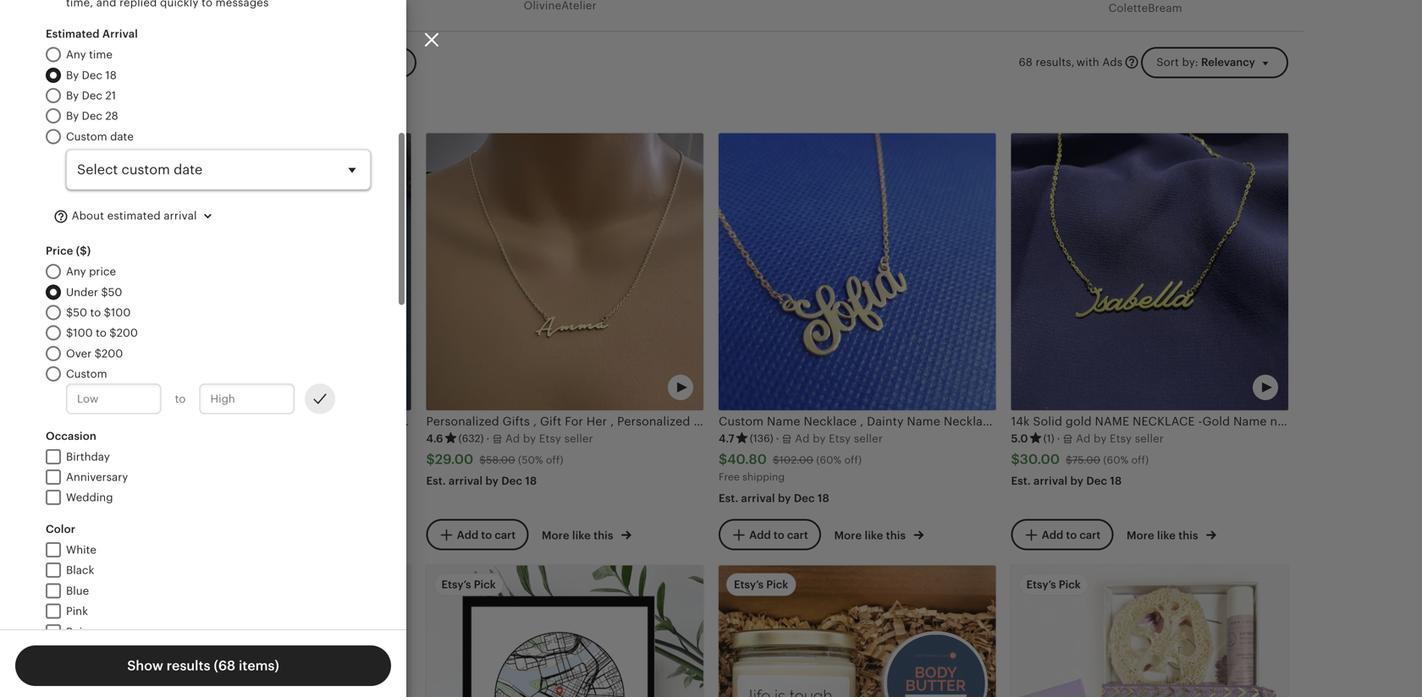 Task type: vqa. For each thing, say whether or not it's contained in the screenshot.
shipping
yes



Task type: describe. For each thing, give the bounding box(es) containing it.
dec down time at the top left of page
[[82, 69, 102, 82]]

dec left 21
[[82, 89, 102, 102]]

(60% for 40.80
[[816, 455, 842, 466]]

arrival
[[102, 28, 138, 40]]

any for any time by dec 18 by dec 21 by dec 28
[[66, 48, 86, 61]]

dec down $ 40.80 $ 102.00 (60% off) free shipping
[[794, 492, 815, 505]]

3 etsy's pick link from the left
[[1011, 566, 1288, 698]]

$ 29.00 $ 58.00 (50% off)
[[426, 452, 564, 468]]

· for 30.00
[[1057, 433, 1060, 445]]

add to cart for 29.00
[[457, 529, 516, 542]]

(1)
[[1044, 433, 1054, 444]]

1 horizontal spatial est.
[[719, 492, 738, 505]]

estimated
[[46, 28, 100, 40]]

18 inside any time by dec 18 by dec 21 by dec 28
[[105, 69, 117, 82]]

etsy's for second etsy's pick link from the right
[[734, 579, 764, 591]]

etsy's for third etsy's pick link from right
[[441, 579, 471, 591]]

2 by from the top
[[66, 89, 79, 102]]

est. for 29.00
[[426, 475, 446, 487]]

0 vertical spatial $200
[[109, 327, 138, 340]]

est. arrival by dec 18 for 29.00
[[426, 475, 537, 487]]

with ads
[[1077, 56, 1123, 68]]

$ down 4.6
[[426, 452, 435, 468]]

· for 40.80
[[776, 433, 779, 445]]

beige
[[66, 626, 96, 639]]

time
[[89, 48, 112, 61]]

28
[[105, 110, 118, 122]]

102.00
[[779, 455, 814, 466]]

68
[[1019, 56, 1033, 68]]

anniversary
[[66, 471, 128, 484]]

select a price range option group
[[36, 264, 371, 418]]

add for 40.80
[[749, 529, 771, 542]]

birthday
[[66, 451, 110, 463]]

about estimated arrival button
[[41, 200, 229, 232]]

arrival down '29.00'
[[449, 475, 483, 487]]

price
[[46, 245, 73, 257]]

select an estimated delivery date option group
[[36, 47, 371, 190]]

0 horizontal spatial $50
[[66, 306, 87, 319]]

white
[[66, 544, 96, 557]]

18 down $ 30.00 $ 75.00 (60% off)
[[1110, 475, 1122, 487]]

4.7
[[719, 433, 735, 445]]

add to cart for 40.80
[[749, 529, 808, 542]]

add for 29.00
[[457, 529, 479, 542]]

occasion birthday anniversary wedding
[[46, 430, 128, 504]]

colettebream link
[[1109, 0, 1288, 21]]

2 etsy's pick link from the left
[[719, 566, 996, 698]]

dec down '75.00'
[[1086, 475, 1107, 487]]

cart for 30.00
[[1080, 529, 1101, 542]]

58.00
[[486, 455, 515, 466]]

$ inside $ 30.00 $ 75.00 (60% off)
[[1066, 455, 1072, 466]]

add to cart for 30.00
[[1042, 529, 1101, 542]]

1 horizontal spatial by
[[778, 492, 791, 505]]

by for 29.00
[[485, 475, 499, 487]]

custom for custom date
[[66, 130, 107, 143]]

1 horizontal spatial $100
[[104, 306, 131, 319]]

$ 40.80 $ 102.00 (60% off) free shipping
[[719, 452, 862, 483]]

dec left 28 on the top of page
[[82, 110, 102, 122]]

1 by from the top
[[66, 69, 79, 82]]

4.6
[[426, 433, 443, 445]]

black
[[66, 564, 94, 577]]

blue
[[66, 585, 89, 598]]

personalized gifts , gift for her , personalized jewelry , jewelry , personalized name necklace , gold name necklace , custom name necklace image
[[426, 133, 703, 411]]

custom friend gift box, personalized friend gifts, personal message, custom personalize, custom gift, personalized gift, gift box for friend image
[[134, 566, 411, 698]]

18 down $ 40.80 $ 102.00 (60% off) free shipping
[[818, 492, 830, 505]]

results,
[[1036, 56, 1075, 68]]

$ up shipping
[[773, 455, 779, 466]]

add to cart button for 40.80
[[719, 519, 821, 551]]

(136)
[[750, 433, 773, 444]]

over
[[66, 347, 92, 360]]

etsy's pick for third etsy's pick link from right
[[441, 579, 496, 591]]

search filters dialog
[[0, 0, 1422, 698]]

add to cart button for 30.00
[[1011, 519, 1113, 551]]

color white black blue pink beige
[[46, 523, 96, 639]]

add to cart button for 29.00
[[426, 519, 528, 551]]

ads
[[1103, 56, 1123, 68]]

3 by from the top
[[66, 110, 79, 122]]

show
[[127, 659, 163, 674]]

etsy's pick for first etsy's pick link from the right
[[1026, 579, 1081, 591]]



Task type: locate. For each thing, give the bounding box(es) containing it.
2 add from the left
[[749, 529, 771, 542]]

spa box for woman | thinking of you | personalized gift | candle | body butter | care package | gift for her image
[[719, 566, 996, 698]]

add to cart button down $ 30.00 $ 75.00 (60% off)
[[1011, 519, 1113, 551]]

(60% right 102.00
[[816, 455, 842, 466]]

· right (632)
[[486, 433, 490, 445]]

1 horizontal spatial add
[[749, 529, 771, 542]]

14k solid gold name necklace -gold name necklace - personalized jewelry - personalized necklace - personalized bridesmaid gifts - for mom image
[[1011, 133, 1288, 411]]

2 any from the top
[[66, 266, 86, 278]]

0 horizontal spatial etsy's pick
[[441, 579, 496, 591]]

2 vertical spatial by
[[66, 110, 79, 122]]

add
[[457, 529, 479, 542], [749, 529, 771, 542], [1042, 529, 1063, 542]]

2 horizontal spatial off)
[[1132, 455, 1149, 466]]

1 horizontal spatial add to cart
[[749, 529, 808, 542]]

0 horizontal spatial (60%
[[816, 455, 842, 466]]

dec
[[82, 69, 102, 82], [82, 89, 102, 102], [82, 110, 102, 122], [501, 475, 522, 487], [1086, 475, 1107, 487], [794, 492, 815, 505]]

(60% inside $ 30.00 $ 75.00 (60% off)
[[1103, 455, 1129, 466]]

arrival down shipping
[[741, 492, 775, 505]]

· right "(136)"
[[776, 433, 779, 445]]

· right (1)
[[1057, 433, 1060, 445]]

by up custom date
[[66, 110, 79, 122]]

$50 down price
[[101, 286, 122, 299]]

(60% for 30.00
[[1103, 455, 1129, 466]]

2 horizontal spatial cart
[[1080, 529, 1101, 542]]

2 off) from the left
[[844, 455, 862, 466]]

3 etsy's pick from the left
[[1026, 579, 1081, 591]]

1 custom from the top
[[66, 130, 107, 143]]

wedding
[[66, 492, 113, 504]]

3 add from the left
[[1042, 529, 1063, 542]]

by down $ 29.00 $ 58.00 (50% off)
[[485, 475, 499, 487]]

1 horizontal spatial $50
[[101, 286, 122, 299]]

free
[[719, 471, 740, 483]]

by
[[66, 69, 79, 82], [66, 89, 79, 102], [66, 110, 79, 122]]

pink
[[66, 605, 88, 618]]

·
[[486, 433, 490, 445], [776, 433, 779, 445], [1057, 433, 1060, 445]]

price
[[89, 266, 116, 278]]

(60% inside $ 40.80 $ 102.00 (60% off) free shipping
[[816, 455, 842, 466]]

add to cart
[[457, 529, 516, 542], [749, 529, 808, 542], [1042, 529, 1101, 542]]

2 horizontal spatial etsy's pick link
[[1011, 566, 1288, 698]]

$200 right "over"
[[94, 347, 123, 360]]

custom date
[[66, 130, 134, 143]]

with
[[1077, 56, 1100, 68]]

price ($)
[[46, 245, 91, 257]]

pick for cute co worker set - lavender with soap, stocking stuffers for women, essential oil soap, bath and body gift, bath and body image
[[1059, 579, 1081, 591]]

results
[[167, 659, 210, 674]]

$200 down price
[[109, 327, 138, 340]]

925 sterling silver curb necklace chain, silver cuba link chain necklace, mens necklace necklaces for women silver chain gift for her image
[[134, 133, 411, 411]]

· for 29.00
[[486, 433, 490, 445]]

0 horizontal spatial ·
[[486, 433, 490, 445]]

$ up free
[[719, 452, 727, 468]]

est. down 30.00
[[1011, 475, 1031, 487]]

to
[[90, 306, 101, 319], [96, 327, 107, 340], [175, 393, 186, 405], [481, 529, 492, 542], [774, 529, 785, 542], [1066, 529, 1077, 542]]

$50
[[101, 286, 122, 299], [66, 306, 87, 319]]

1 add from the left
[[457, 529, 479, 542]]

est. for 30.00
[[1011, 475, 1031, 487]]

under
[[66, 286, 98, 299]]

3 cart from the left
[[1080, 529, 1101, 542]]

1 etsy's pick from the left
[[441, 579, 496, 591]]

off) for 29.00
[[546, 455, 564, 466]]

add to cart button
[[426, 519, 528, 551], [719, 519, 821, 551], [1011, 519, 1113, 551]]

custom inside select a price range option group
[[66, 368, 107, 381]]

custom down "over"
[[66, 368, 107, 381]]

2 cart from the left
[[787, 529, 808, 542]]

(60% right '75.00'
[[1103, 455, 1129, 466]]

0 vertical spatial custom
[[66, 130, 107, 143]]

1 horizontal spatial ·
[[776, 433, 779, 445]]

any up under
[[66, 266, 86, 278]]

about
[[72, 210, 104, 222]]

$100 up "over"
[[66, 327, 93, 340]]

1 etsy's pick link from the left
[[426, 566, 703, 698]]

cart down 58.00
[[495, 529, 516, 542]]

cart for 29.00
[[495, 529, 516, 542]]

arrival inside dropdown button
[[164, 210, 197, 222]]

add for 30.00
[[1042, 529, 1063, 542]]

custom name necklace , dainty name necklace , personalized jewelry , personalized name necklace , silver name necklace , name necklace gold image
[[719, 133, 996, 411]]

0 horizontal spatial add to cart button
[[426, 519, 528, 551]]

dec down 58.00
[[501, 475, 522, 487]]

off) for 40.80
[[844, 455, 862, 466]]

18
[[105, 69, 117, 82], [525, 475, 537, 487], [1110, 475, 1122, 487], [818, 492, 830, 505]]

$50 down under
[[66, 306, 87, 319]]

by down shipping
[[778, 492, 791, 505]]

1 horizontal spatial cart
[[787, 529, 808, 542]]

0 horizontal spatial etsy's pick link
[[426, 566, 703, 698]]

1 any from the top
[[66, 48, 86, 61]]

18 up 21
[[105, 69, 117, 82]]

$100
[[104, 306, 131, 319], [66, 327, 93, 340]]

2 horizontal spatial est.
[[1011, 475, 1031, 487]]

colettebream
[[1109, 2, 1182, 14]]

0 vertical spatial $100
[[104, 306, 131, 319]]

$
[[426, 452, 435, 468], [719, 452, 727, 468], [1011, 452, 1020, 468], [480, 455, 486, 466], [773, 455, 779, 466], [1066, 455, 1072, 466]]

arrival right estimated
[[164, 210, 197, 222]]

3 etsy's from the left
[[1026, 579, 1056, 591]]

cart for 40.80
[[787, 529, 808, 542]]

2 horizontal spatial add to cart
[[1042, 529, 1101, 542]]

1 pick from the left
[[474, 579, 496, 591]]

Low number field
[[66, 384, 161, 414]]

$ inside $ 29.00 $ 58.00 (50% off)
[[480, 455, 486, 466]]

1 horizontal spatial etsy's pick link
[[719, 566, 996, 698]]

0 vertical spatial any
[[66, 48, 86, 61]]

1 add to cart from the left
[[457, 529, 516, 542]]

5.0
[[1011, 433, 1028, 445]]

1 horizontal spatial add to cart button
[[719, 519, 821, 551]]

off) right 102.00
[[844, 455, 862, 466]]

2 · from the left
[[776, 433, 779, 445]]

18 down (50%
[[525, 475, 537, 487]]

est. arrival by dec 18 down shipping
[[719, 492, 830, 505]]

0 horizontal spatial add
[[457, 529, 479, 542]]

68 results,
[[1019, 56, 1075, 68]]

etsy's pick for second etsy's pick link from the right
[[734, 579, 788, 591]]

(632)
[[459, 433, 484, 444]]

($)
[[76, 245, 91, 257]]

0 vertical spatial by
[[66, 69, 79, 82]]

30.00
[[1020, 452, 1060, 468]]

2 pick from the left
[[766, 579, 788, 591]]

arrival
[[164, 210, 197, 222], [449, 475, 483, 487], [1034, 475, 1068, 487], [741, 492, 775, 505]]

0 horizontal spatial by
[[485, 475, 499, 487]]

1 horizontal spatial etsy's pick
[[734, 579, 788, 591]]

1 horizontal spatial off)
[[844, 455, 862, 466]]

$200
[[109, 327, 138, 340], [94, 347, 123, 360]]

2 etsy's from the left
[[734, 579, 764, 591]]

0 horizontal spatial pick
[[474, 579, 496, 591]]

2 etsy's pick from the left
[[734, 579, 788, 591]]

1 etsy's from the left
[[441, 579, 471, 591]]

$ down 5.0
[[1011, 452, 1020, 468]]

2 (60% from the left
[[1103, 455, 1129, 466]]

by down $ 30.00 $ 75.00 (60% off)
[[1070, 475, 1084, 487]]

3 · from the left
[[1057, 433, 1060, 445]]

1 horizontal spatial etsy's
[[734, 579, 764, 591]]

1 (60% from the left
[[816, 455, 842, 466]]

est. arrival by dec 18 for 30.00
[[1011, 475, 1122, 487]]

occasion
[[46, 430, 96, 443]]

3 pick from the left
[[1059, 579, 1081, 591]]

1 add to cart button from the left
[[426, 519, 528, 551]]

custom inside select an estimated delivery date option group
[[66, 130, 107, 143]]

0 horizontal spatial etsy's
[[441, 579, 471, 591]]

0 horizontal spatial est. arrival by dec 18
[[426, 475, 537, 487]]

etsy's
[[441, 579, 471, 591], [734, 579, 764, 591], [1026, 579, 1056, 591]]

$ down (632)
[[480, 455, 486, 466]]

2 custom from the top
[[66, 368, 107, 381]]

any down the estimated
[[66, 48, 86, 61]]

by
[[485, 475, 499, 487], [1070, 475, 1084, 487], [778, 492, 791, 505]]

pick
[[474, 579, 496, 591], [766, 579, 788, 591], [1059, 579, 1081, 591]]

cute co worker set - lavender with soap, stocking stuffers for women, essential oil soap, bath and body gift, bath and body image
[[1011, 566, 1288, 698]]

any inside any time by dec 18 by dec 21 by dec 28
[[66, 48, 86, 61]]

$ 30.00 $ 75.00 (60% off)
[[1011, 452, 1149, 468]]

est. arrival by dec 18 down $ 29.00 $ 58.00 (50% off)
[[426, 475, 537, 487]]

show results (68 items) button
[[15, 646, 391, 687]]

custom for custom
[[66, 368, 107, 381]]

pick for 'spa box for woman | thinking of you | personalized gift | candle | body butter | care package | gift for her' image
[[766, 579, 788, 591]]

add to cart button down shipping
[[719, 519, 821, 551]]

pick for where we met map /where it all began /couple map/ gift for her/ gift for him/personalized map/ custom map/anniversary gift/ digital download image
[[474, 579, 496, 591]]

shipping
[[742, 471, 785, 483]]

29.00
[[435, 452, 474, 468]]

2 horizontal spatial add
[[1042, 529, 1063, 542]]

1 vertical spatial $50
[[66, 306, 87, 319]]

2 horizontal spatial add to cart button
[[1011, 519, 1113, 551]]

estimated
[[107, 210, 161, 222]]

off) for 30.00
[[1132, 455, 1149, 466]]

1 vertical spatial by
[[66, 89, 79, 102]]

estimated arrival
[[46, 28, 138, 40]]

etsy's pick
[[441, 579, 496, 591], [734, 579, 788, 591], [1026, 579, 1081, 591]]

off) inside $ 30.00 $ 75.00 (60% off)
[[1132, 455, 1149, 466]]

1 vertical spatial $100
[[66, 327, 93, 340]]

by left 21
[[66, 89, 79, 102]]

off) right (50%
[[546, 455, 564, 466]]

(68
[[214, 659, 235, 674]]

$ right 30.00
[[1066, 455, 1072, 466]]

$100 down price
[[104, 306, 131, 319]]

2 horizontal spatial etsy's pick
[[1026, 579, 1081, 591]]

off) inside $ 40.80 $ 102.00 (60% off) free shipping
[[844, 455, 862, 466]]

1 vertical spatial custom
[[66, 368, 107, 381]]

1 vertical spatial any
[[66, 266, 86, 278]]

1 horizontal spatial pick
[[766, 579, 788, 591]]

add to cart down shipping
[[749, 529, 808, 542]]

color
[[46, 523, 75, 536]]

1 vertical spatial $200
[[94, 347, 123, 360]]

by down the estimated
[[66, 69, 79, 82]]

est. arrival by dec 18 down $ 30.00 $ 75.00 (60% off)
[[1011, 475, 1122, 487]]

2 horizontal spatial etsy's
[[1026, 579, 1056, 591]]

3 off) from the left
[[1132, 455, 1149, 466]]

any for any price under $50 $50 to $100 $100 to $200 over $200
[[66, 266, 86, 278]]

High number field
[[199, 384, 295, 414]]

est. down free
[[719, 492, 738, 505]]

2 add to cart from the left
[[749, 529, 808, 542]]

0 horizontal spatial est.
[[426, 475, 446, 487]]

items)
[[239, 659, 279, 674]]

any time by dec 18 by dec 21 by dec 28
[[66, 48, 118, 122]]

cart
[[495, 529, 516, 542], [787, 529, 808, 542], [1080, 529, 1101, 542]]

cart down $ 40.80 $ 102.00 (60% off) free shipping
[[787, 529, 808, 542]]

2 horizontal spatial est. arrival by dec 18
[[1011, 475, 1122, 487]]

etsy's pick link
[[426, 566, 703, 698], [719, 566, 996, 698], [1011, 566, 1288, 698]]

add to cart down $ 30.00 $ 75.00 (60% off)
[[1042, 529, 1101, 542]]

1 cart from the left
[[495, 529, 516, 542]]

etsy's for first etsy's pick link from the right
[[1026, 579, 1056, 591]]

by for 30.00
[[1070, 475, 1084, 487]]

2 horizontal spatial by
[[1070, 475, 1084, 487]]

3 add to cart from the left
[[1042, 529, 1101, 542]]

where we met map /where it all began /couple map/ gift for her/ gift for him/personalized map/ custom map/anniversary gift/ digital download image
[[426, 566, 703, 698]]

any inside any price under $50 $50 to $100 $100 to $200 over $200
[[66, 266, 86, 278]]

(60%
[[816, 455, 842, 466], [1103, 455, 1129, 466]]

est. arrival by dec 18
[[426, 475, 537, 487], [1011, 475, 1122, 487], [719, 492, 830, 505]]

about estimated arrival
[[69, 210, 197, 222]]

40.80
[[727, 452, 767, 468]]

show results (68 items)
[[127, 659, 279, 674]]

add down shipping
[[749, 529, 771, 542]]

arrival down 30.00
[[1034, 475, 1068, 487]]

off)
[[546, 455, 564, 466], [844, 455, 862, 466], [1132, 455, 1149, 466]]

est.
[[426, 475, 446, 487], [1011, 475, 1031, 487], [719, 492, 738, 505]]

any
[[66, 48, 86, 61], [66, 266, 86, 278]]

est. down '29.00'
[[426, 475, 446, 487]]

2 horizontal spatial pick
[[1059, 579, 1081, 591]]

3 add to cart button from the left
[[1011, 519, 1113, 551]]

cart down '75.00'
[[1080, 529, 1101, 542]]

off) right '75.00'
[[1132, 455, 1149, 466]]

add down '29.00'
[[457, 529, 479, 542]]

add down 30.00
[[1042, 529, 1063, 542]]

0 horizontal spatial cart
[[495, 529, 516, 542]]

2 add to cart button from the left
[[719, 519, 821, 551]]

custom
[[66, 130, 107, 143], [66, 368, 107, 381]]

0 horizontal spatial off)
[[546, 455, 564, 466]]

add to cart down $ 29.00 $ 58.00 (50% off)
[[457, 529, 516, 542]]

0 horizontal spatial $100
[[66, 327, 93, 340]]

date
[[110, 130, 134, 143]]

1 · from the left
[[486, 433, 490, 445]]

off) inside $ 29.00 $ 58.00 (50% off)
[[546, 455, 564, 466]]

custom down 28 on the top of page
[[66, 130, 107, 143]]

1 horizontal spatial (60%
[[1103, 455, 1129, 466]]

0 horizontal spatial add to cart
[[457, 529, 516, 542]]

1 horizontal spatial est. arrival by dec 18
[[719, 492, 830, 505]]

any price under $50 $50 to $100 $100 to $200 over $200
[[66, 266, 138, 360]]

1 off) from the left
[[546, 455, 564, 466]]

(50%
[[518, 455, 543, 466]]

2 horizontal spatial ·
[[1057, 433, 1060, 445]]

add to cart button down $ 29.00 $ 58.00 (50% off)
[[426, 519, 528, 551]]

75.00
[[1072, 455, 1101, 466]]

0 vertical spatial $50
[[101, 286, 122, 299]]

21
[[105, 89, 116, 102]]



